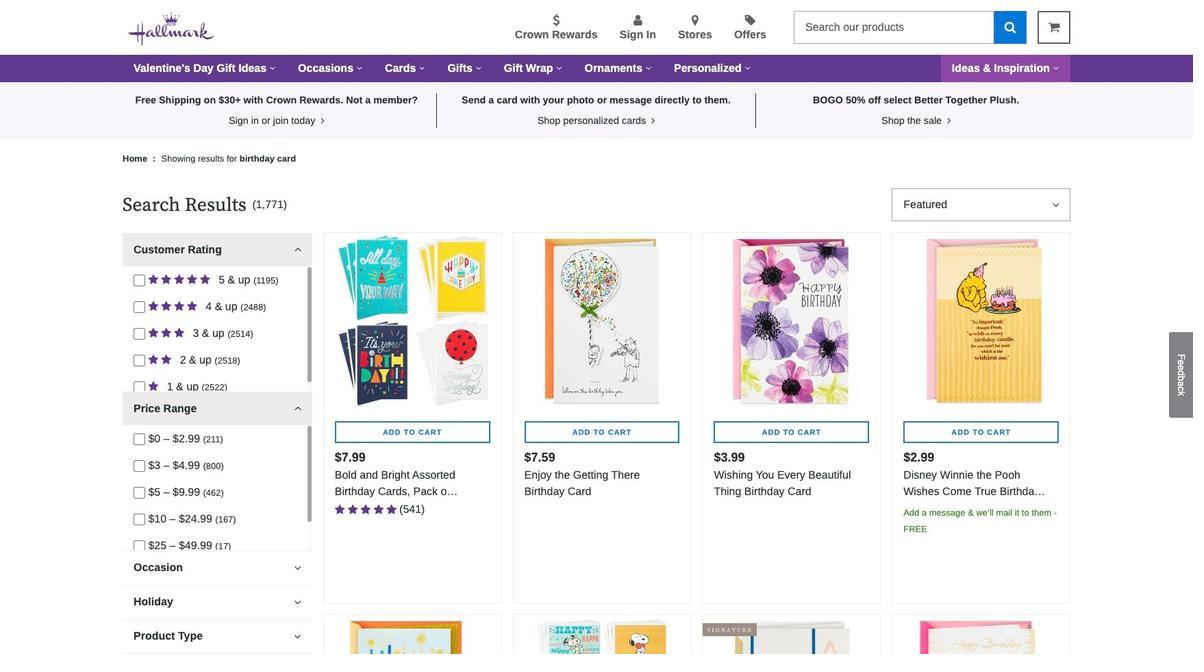 Task type: describe. For each thing, give the bounding box(es) containing it.
product list element
[[323, 232, 1071, 654]]

Search our products search field
[[794, 11, 994, 44]]

1 angle down image from the top
[[294, 245, 301, 255]]

2 icon image from the left
[[649, 116, 655, 125]]

shopping cart image
[[1049, 21, 1060, 34]]

1 tab from the top
[[123, 233, 312, 266]]

0 vertical spatial banner
[[0, 0, 1194, 82]]

price range filters element
[[123, 425, 307, 586]]

peanuts® snoopy assorted birthday cards, pack of 12, image
[[514, 615, 691, 654]]

6 tab from the top
[[123, 654, 312, 654]]



Task type: vqa. For each thing, say whether or not it's contained in the screenshot.
the 'icon'
yes



Task type: locate. For each thing, give the bounding box(es) containing it.
banner
[[0, 0, 1194, 82], [123, 193, 312, 217]]

main content
[[0, 82, 1194, 654]]

bold and bright assorted birthday cards, pack of 12, image
[[324, 233, 501, 410], [324, 233, 501, 410]]

1 vertical spatial banner
[[123, 193, 312, 217]]

2 vertical spatial angle down image
[[294, 631, 301, 642]]

2 angle down image from the top
[[294, 562, 301, 573]]

disney winnie the pooh wishes come true birthday card, image
[[893, 233, 1070, 410], [893, 233, 1070, 410]]

tab
[[123, 233, 312, 266], [123, 392, 312, 425], [123, 551, 312, 584], [123, 585, 312, 619], [123, 619, 312, 653], [123, 654, 312, 654]]

another candle on the cake birthday card, image
[[324, 615, 501, 654], [324, 615, 501, 654]]

3 tab from the top
[[123, 551, 312, 584]]

2 angle down image from the top
[[294, 597, 301, 608]]

wishing you every beautiful thing birthday card, image
[[703, 233, 881, 410], [703, 233, 881, 410]]

menu bar
[[123, 55, 1071, 82]]

tab list
[[123, 233, 312, 654]]

2 horizontal spatial icon image
[[945, 116, 951, 125]]

2 tab from the top
[[123, 392, 312, 425]]

icon image
[[318, 116, 325, 125], [649, 116, 655, 125], [945, 116, 951, 125]]

section
[[123, 189, 312, 654]]

5 tab from the top
[[123, 619, 312, 653]]

customer rating filters element
[[123, 266, 307, 400]]

3 icon image from the left
[[945, 116, 951, 125]]

hallmark image
[[128, 12, 215, 45]]

4 tab from the top
[[123, 585, 312, 619]]

3 angle down image from the top
[[294, 631, 301, 642]]

article
[[323, 232, 502, 604], [513, 232, 692, 604], [703, 232, 881, 604], [892, 232, 1071, 604], [123, 233, 312, 400], [123, 392, 312, 586], [323, 615, 502, 654], [703, 615, 881, 654]]

0 vertical spatial angle down image
[[294, 403, 301, 414]]

None checkbox
[[134, 275, 145, 286], [134, 382, 145, 393], [134, 487, 145, 499], [134, 541, 145, 552], [134, 275, 145, 286], [134, 382, 145, 393], [134, 487, 145, 499], [134, 541, 145, 552]]

big wishes just for you birthday card, image
[[703, 615, 881, 654], [703, 615, 881, 654]]

None checkbox
[[134, 302, 145, 313], [134, 328, 145, 340], [134, 355, 145, 367], [134, 434, 145, 445], [134, 461, 145, 472], [134, 514, 145, 526], [134, 302, 145, 313], [134, 328, 145, 340], [134, 355, 145, 367], [134, 434, 145, 445], [134, 461, 145, 472], [134, 514, 145, 526]]

None search field
[[794, 11, 1027, 44]]

none search field inside banner
[[794, 11, 1027, 44]]

0 vertical spatial angle down image
[[294, 245, 301, 255]]

angle down image
[[294, 245, 301, 255], [294, 597, 301, 608]]

1 angle down image from the top
[[294, 403, 301, 414]]

1 icon image from the left
[[318, 116, 325, 125]]

happiness and warm moments birthday card, image
[[893, 615, 1070, 654], [893, 615, 1070, 654]]

1 vertical spatial angle down image
[[294, 597, 301, 608]]

1 vertical spatial angle down image
[[294, 562, 301, 573]]

enjoy the getting there birthday card, image
[[514, 233, 691, 410], [514, 233, 691, 410]]

0 horizontal spatial icon image
[[318, 116, 325, 125]]

search image
[[1005, 21, 1016, 33]]

menu
[[236, 12, 783, 43]]

1 horizontal spatial icon image
[[649, 116, 655, 125]]

angle down image
[[294, 403, 301, 414], [294, 562, 301, 573], [294, 631, 301, 642]]



